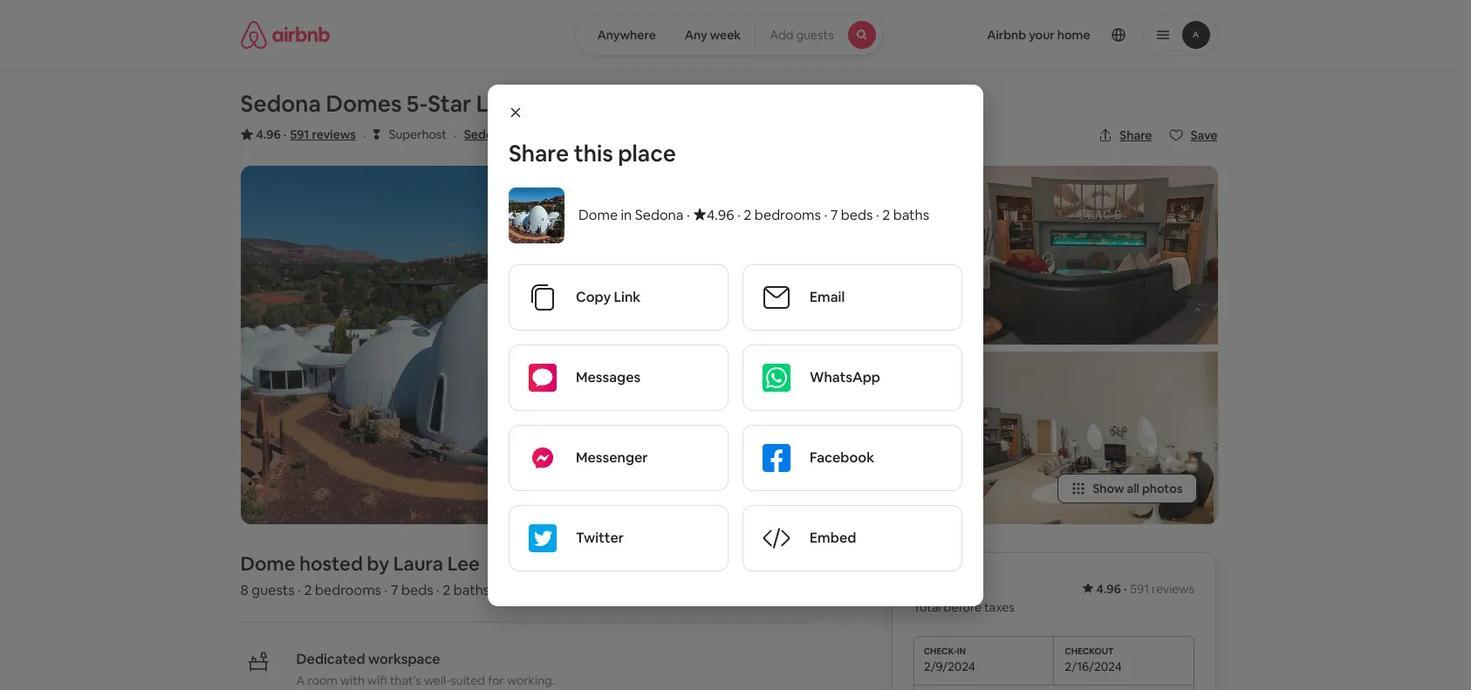 Task type: locate. For each thing, give the bounding box(es) containing it.
0 vertical spatial reviews
[[312, 127, 356, 142]]

0 horizontal spatial share
[[509, 138, 569, 168]]

0 vertical spatial dome
[[579, 206, 618, 224]]

share inside "dialog"
[[509, 138, 569, 168]]

1 vertical spatial reviews
[[1152, 581, 1195, 597]]

reviews
[[312, 127, 356, 142], [1152, 581, 1195, 597]]

0 vertical spatial sedona
[[240, 89, 321, 119]]

share for share this place
[[509, 138, 569, 168]]

0 vertical spatial 7
[[830, 206, 838, 224]]

bedrooms down hosted
[[315, 581, 381, 599]]

591
[[290, 127, 309, 142], [1131, 581, 1150, 597]]

show all photos button
[[1058, 473, 1197, 503]]

whatsapp
[[810, 368, 880, 386]]

0 vertical spatial baths
[[893, 206, 929, 224]]

sedona up 591 reviews button
[[240, 89, 321, 119]]

0 horizontal spatial dome
[[240, 551, 295, 576]]

1 horizontal spatial share
[[1120, 127, 1152, 143]]

beds inside dome hosted by laura lee 8 guests · 2 bedrooms · 7 beds · 2 baths
[[401, 581, 433, 599]]

7 up email
[[830, 206, 838, 224]]

arizona,
[[513, 127, 560, 142]]

twitter
[[576, 528, 624, 547]]

united
[[563, 127, 602, 142]]

1 horizontal spatial 7
[[830, 206, 838, 224]]

1 horizontal spatial dome
[[579, 206, 618, 224]]

2/16/2024
[[1065, 658, 1123, 674]]

none search field containing anywhere
[[575, 14, 883, 56]]

guests inside button
[[796, 27, 834, 43]]

week
[[710, 27, 741, 43]]

1 horizontal spatial beds
[[841, 206, 873, 224]]

beds down laura lee
[[401, 581, 433, 599]]

copy
[[576, 288, 611, 306]]

bedrooms right ★4.96
[[755, 206, 821, 224]]

5-
[[407, 89, 428, 119]]

0 horizontal spatial guests
[[252, 581, 295, 599]]

sedona domes 5-star landmark extreme home
[[240, 89, 748, 119]]

0 horizontal spatial sedona
[[240, 89, 321, 119]]

taxes
[[985, 599, 1015, 615]]

dedicated workspace a room with wifi that's well-suited for working.
[[296, 650, 555, 688]]

0 vertical spatial guests
[[796, 27, 834, 43]]

4.96 up 2/16/2024
[[1097, 581, 1122, 597]]

7 inside share "dialog"
[[830, 206, 838, 224]]

dome up 8
[[240, 551, 295, 576]]

beds up email link in the right top of the page
[[841, 206, 873, 224]]

1 vertical spatial beds
[[401, 581, 433, 599]]

share
[[1120, 127, 1152, 143], [509, 138, 569, 168]]

guests
[[796, 27, 834, 43], [252, 581, 295, 599]]

twitter link
[[510, 506, 728, 570]]

show all photos
[[1093, 480, 1183, 496]]

4.96 left 591 reviews button
[[256, 127, 281, 142]]

1 horizontal spatial bedrooms
[[755, 206, 821, 224]]

1 horizontal spatial sedona
[[635, 206, 684, 224]]

guests right 8
[[252, 581, 295, 599]]

· sedona, arizona, united states
[[454, 127, 641, 145]]

7 inside dome hosted by laura lee 8 guests · 2 bedrooms · 7 beds · 2 baths
[[391, 581, 398, 599]]

0 vertical spatial 4.96
[[256, 127, 281, 142]]

with
[[340, 672, 365, 688]]

embed button
[[743, 506, 962, 570]]

messages link
[[510, 345, 728, 410]]

star
[[428, 89, 471, 119]]

home
[[684, 89, 748, 119]]

total before taxes
[[914, 599, 1015, 615]]

1 horizontal spatial guests
[[796, 27, 834, 43]]

1 horizontal spatial 4.96 · 591 reviews
[[1097, 581, 1195, 597]]

dome inside dome hosted by laura lee 8 guests · 2 bedrooms · 7 beds · 2 baths
[[240, 551, 295, 576]]

bedrooms inside dome hosted by laura lee 8 guests · 2 bedrooms · 7 beds · 2 baths
[[315, 581, 381, 599]]

share left save button
[[1120, 127, 1152, 143]]

dome inside share "dialog"
[[579, 206, 618, 224]]

1 vertical spatial 591
[[1131, 581, 1150, 597]]

save button
[[1163, 120, 1225, 150]]

·
[[283, 127, 287, 142], [363, 127, 366, 145], [454, 127, 457, 145], [687, 206, 690, 224], [737, 206, 741, 224], [824, 206, 827, 224], [876, 206, 879, 224], [298, 581, 301, 599], [384, 581, 388, 599], [436, 581, 440, 599], [1124, 581, 1127, 597]]

0 vertical spatial beds
[[841, 206, 873, 224]]

0 vertical spatial 591
[[290, 127, 309, 142]]

messenger link
[[510, 425, 728, 490]]

share inside button
[[1120, 127, 1152, 143]]

add guests
[[770, 27, 834, 43]]

bedrooms inside share "dialog"
[[755, 206, 821, 224]]

0 horizontal spatial 4.96 · 591 reviews
[[256, 127, 356, 142]]

share dialog
[[488, 84, 983, 606]]

4.96 · 591 reviews
[[256, 127, 356, 142], [1097, 581, 1195, 597]]

1 vertical spatial baths
[[454, 581, 490, 599]]

0 horizontal spatial beds
[[401, 581, 433, 599]]

guests right the add
[[796, 27, 834, 43]]

profile element
[[904, 0, 1218, 70]]

bedrooms
[[755, 206, 821, 224], [315, 581, 381, 599]]

★4.96
[[693, 206, 734, 224]]

laura lee is a superhost. learn more about laura lee. image
[[762, 552, 811, 601], [762, 552, 811, 601]]

dome in sedona · ★4.96 · 2 bedrooms · 7 beds · 2 baths
[[579, 206, 929, 224]]

1 horizontal spatial baths
[[893, 206, 929, 224]]

email
[[810, 288, 845, 306]]

0 vertical spatial bedrooms
[[755, 206, 821, 224]]

7 down laura lee
[[391, 581, 398, 599]]

dome left in
[[579, 206, 618, 224]]

sedona,
[[464, 127, 510, 142]]

1 horizontal spatial 4.96
[[1097, 581, 1122, 597]]

0 horizontal spatial bedrooms
[[315, 581, 381, 599]]

1 vertical spatial dome
[[240, 551, 295, 576]]

1 horizontal spatial 591
[[1131, 581, 1150, 597]]

baths
[[893, 206, 929, 224], [454, 581, 490, 599]]

link
[[614, 288, 641, 306]]

domes
[[326, 89, 402, 119]]

anywhere
[[597, 27, 656, 43]]

sedona right in
[[635, 206, 684, 224]]

0 horizontal spatial reviews
[[312, 127, 356, 142]]

that's
[[390, 672, 421, 688]]

0 horizontal spatial baths
[[454, 581, 490, 599]]

any week
[[685, 27, 741, 43]]

beds
[[841, 206, 873, 224], [401, 581, 433, 599]]

extreme
[[588, 89, 679, 119]]

superhost
[[389, 127, 447, 142]]

sedona
[[240, 89, 321, 119], [635, 206, 684, 224]]

dome
[[579, 206, 618, 224], [240, 551, 295, 576]]

2
[[744, 206, 752, 224], [882, 206, 890, 224], [304, 581, 312, 599], [443, 581, 451, 599]]

7
[[830, 206, 838, 224], [391, 581, 398, 599]]

None search field
[[575, 14, 883, 56]]

1 horizontal spatial reviews
[[1152, 581, 1195, 597]]

by
[[367, 551, 389, 576]]

2/9/2024
[[924, 658, 976, 674]]

1 vertical spatial sedona
[[635, 206, 684, 224]]

󰀃
[[373, 126, 380, 142]]

sedona inside share "dialog"
[[635, 206, 684, 224]]

0 horizontal spatial 7
[[391, 581, 398, 599]]

0 horizontal spatial 4.96
[[256, 127, 281, 142]]

1 vertical spatial guests
[[252, 581, 295, 599]]

beds inside share "dialog"
[[841, 206, 873, 224]]

baths inside share "dialog"
[[893, 206, 929, 224]]

room
[[308, 672, 338, 688]]

working.
[[507, 672, 555, 688]]

1 vertical spatial 7
[[391, 581, 398, 599]]

share down landmark
[[509, 138, 569, 168]]

1 vertical spatial bedrooms
[[315, 581, 381, 599]]

4.96
[[256, 127, 281, 142], [1097, 581, 1122, 597]]

photos
[[1142, 480, 1183, 496]]



Task type: vqa. For each thing, say whether or not it's contained in the screenshot.
How for your
no



Task type: describe. For each thing, give the bounding box(es) containing it.
total
[[914, 599, 942, 615]]

any week button
[[670, 14, 756, 56]]

copy link button
[[510, 265, 728, 329]]

email link
[[743, 265, 962, 329]]

share button
[[1092, 120, 1159, 150]]

in
[[621, 206, 632, 224]]

591 reviews button
[[290, 126, 356, 143]]

dedicated
[[296, 650, 365, 668]]

anywhere button
[[575, 14, 671, 56]]

save
[[1191, 127, 1218, 143]]

add guests button
[[755, 14, 883, 56]]

sedona domes 5-star landmark extreme home image 1 image
[[240, 166, 729, 524]]

guests inside dome hosted by laura lee 8 guests · 2 bedrooms · 7 beds · 2 baths
[[252, 581, 295, 599]]

any
[[685, 27, 707, 43]]

place
[[618, 138, 676, 168]]

facebook
[[810, 448, 874, 466]]

show
[[1093, 480, 1124, 496]]

0 horizontal spatial 591
[[290, 127, 309, 142]]

baths inside dome hosted by laura lee 8 guests · 2 bedrooms · 7 beds · 2 baths
[[454, 581, 490, 599]]

facebook link
[[743, 425, 962, 490]]

0 vertical spatial 4.96 · 591 reviews
[[256, 127, 356, 142]]

add
[[770, 27, 794, 43]]

sedona domes 5-star landmark extreme home image 3 image
[[736, 352, 973, 524]]

dome for hosted
[[240, 551, 295, 576]]

share for share
[[1120, 127, 1152, 143]]

workspace
[[368, 650, 440, 668]]

messenger
[[576, 448, 648, 466]]

sedona domes 5-star landmark extreme home image 5 image
[[980, 352, 1218, 524]]

whatsapp link
[[743, 345, 962, 410]]

landmark
[[476, 89, 583, 119]]

share this place
[[509, 138, 676, 168]]

laura lee
[[393, 551, 480, 576]]

1 vertical spatial 4.96
[[1097, 581, 1122, 597]]

dome for in
[[579, 206, 618, 224]]

wifi
[[367, 672, 387, 688]]

sedona domes 5-star landmark extreme home image 4 image
[[980, 166, 1218, 345]]

all
[[1127, 480, 1140, 496]]

states
[[604, 127, 641, 142]]

hosted
[[299, 551, 363, 576]]

messages
[[576, 368, 641, 386]]

before
[[944, 599, 982, 615]]

8
[[240, 581, 249, 599]]

sedona domes 5-star landmark extreme home image 2 image
[[736, 166, 973, 345]]

1 vertical spatial 4.96 · 591 reviews
[[1097, 581, 1195, 597]]

embed
[[810, 528, 856, 547]]

a
[[296, 672, 305, 688]]

sedona, arizona, united states button
[[464, 124, 641, 145]]

well-
[[424, 672, 451, 688]]

this
[[574, 138, 613, 168]]

copy link
[[576, 288, 641, 306]]

suited
[[450, 672, 485, 688]]

dome hosted by laura lee 8 guests · 2 bedrooms · 7 beds · 2 baths
[[240, 551, 490, 599]]

for
[[488, 672, 504, 688]]



